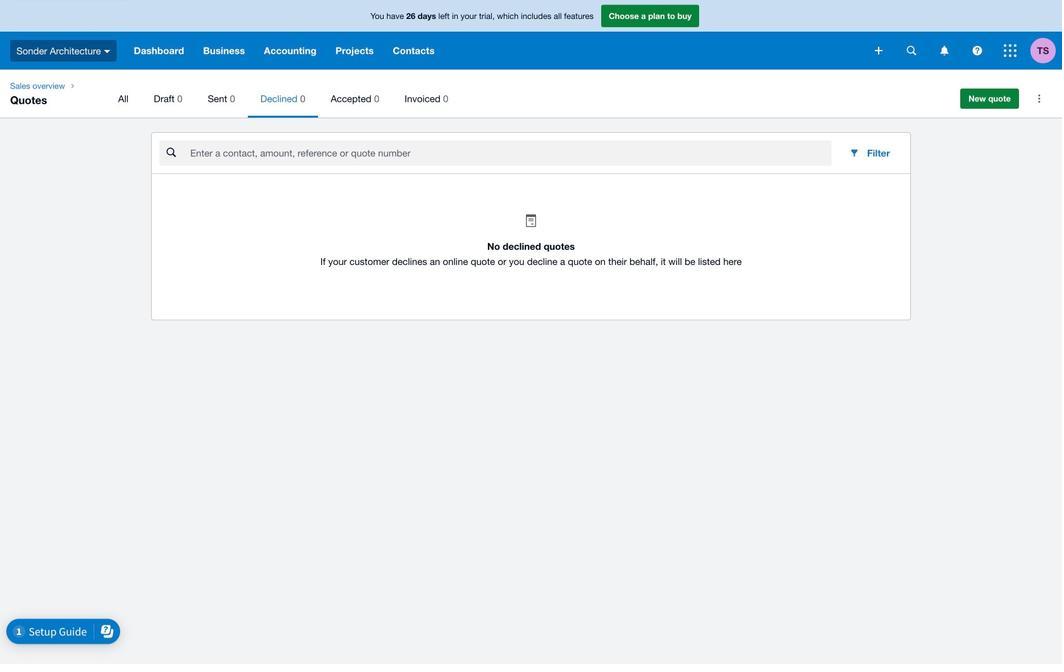 Task type: vqa. For each thing, say whether or not it's contained in the screenshot.
Bank to the top
no



Task type: describe. For each thing, give the bounding box(es) containing it.
shortcuts image
[[1028, 86, 1053, 111]]

quotes element
[[0, 70, 1063, 118]]

menu inside quotes element
[[106, 80, 943, 118]]



Task type: locate. For each thing, give the bounding box(es) containing it.
banner
[[0, 0, 1063, 70]]

menu
[[106, 80, 943, 118]]

Enter a contact, amount, reference or quote number field
[[189, 141, 832, 165]]

svg image
[[1005, 44, 1017, 57], [908, 46, 917, 55], [941, 46, 949, 55], [973, 46, 983, 55], [876, 47, 883, 54], [104, 50, 110, 53]]



